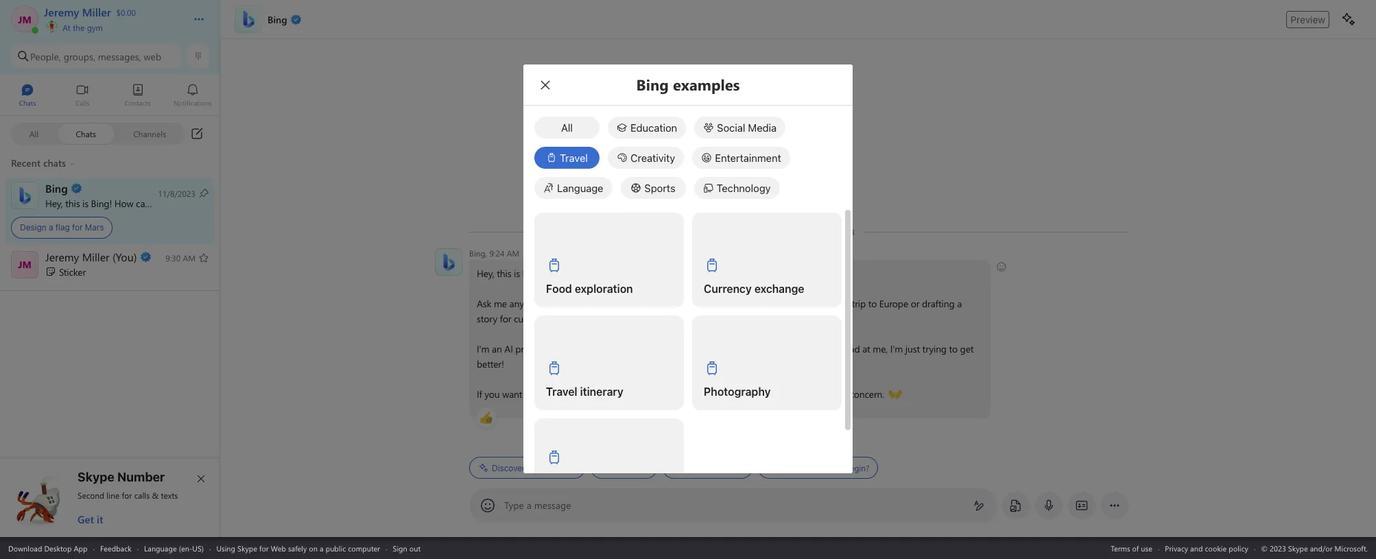 Task type: locate. For each thing, give the bounding box(es) containing it.
privacy
[[1165, 543, 1189, 553]]

computer
[[348, 543, 380, 553]]

in
[[721, 297, 728, 310]]

second line for calls & texts
[[78, 490, 178, 501]]

1 horizontal spatial is
[[514, 267, 520, 280]]

! inside hey, this is bing ! how can i help you today? (smileeyes)
[[542, 267, 544, 280]]

(en-
[[179, 543, 192, 553]]

terms of use
[[1111, 543, 1153, 553]]

of up the kids.
[[547, 297, 555, 310]]

me
[[494, 297, 507, 310], [704, 312, 717, 325], [740, 388, 753, 401], [614, 462, 625, 473]]

today? for hey, this is bing ! how can i help you today? (smileeyes)
[[628, 267, 655, 280]]

0 vertical spatial i
[[153, 197, 155, 210]]

0 horizontal spatial is
[[82, 197, 89, 210]]

1 vertical spatial hey,
[[477, 267, 494, 280]]

0 vertical spatial help
[[158, 197, 176, 210]]

you inside hey, this is bing ! how can i help you today? (smileeyes)
[[610, 267, 626, 280]]

0 horizontal spatial want
[[502, 388, 522, 401]]

hey, down bing,
[[477, 267, 494, 280]]

sign out link
[[393, 543, 421, 553]]

0 horizontal spatial groups,
[[64, 50, 95, 63]]

how up sticker button on the left
[[114, 197, 133, 210]]

how left the did at the bottom right of the page
[[767, 462, 784, 473]]

of inside ask me any type of question, like finding vegan restaurants in cambridge, itinerary for your trip to europe or drafting a story for curious kids. in groups, remember to mention me with @bing. i'm an ai preview, so i'm still learning. sometimes i might say something weird. don't get mad at me, i'm just trying to get better! if you want to start over, type
[[547, 297, 555, 310]]

1 horizontal spatial all
[[561, 121, 573, 133]]

begin?
[[846, 462, 870, 473]]

want left give
[[687, 388, 707, 401]]

did
[[786, 462, 798, 473]]

itinerary
[[781, 297, 814, 310], [580, 385, 624, 398]]

just left trying
[[906, 342, 920, 355]]

0 horizontal spatial how
[[114, 197, 133, 210]]

0 vertical spatial !
[[109, 197, 112, 210]]

and
[[1191, 543, 1203, 553]]

a
[[49, 222, 53, 233], [957, 297, 962, 310], [843, 388, 847, 401], [627, 462, 631, 473], [527, 499, 532, 512], [320, 543, 324, 553]]

the for what's
[[698, 462, 710, 473]]

what's the weather?
[[672, 462, 744, 473]]

vegan
[[646, 297, 670, 310]]

0 horizontal spatial i
[[153, 197, 155, 210]]

design
[[20, 222, 46, 233]]

2 horizontal spatial i
[[681, 342, 683, 355]]

skype right using
[[237, 543, 257, 553]]

1 want from the left
[[502, 388, 522, 401]]

don't
[[801, 342, 823, 355]]

just left report
[[798, 388, 812, 401]]

you
[[178, 197, 193, 210], [610, 267, 626, 280], [485, 388, 500, 401], [669, 388, 685, 401]]

using skype for web safely on a public computer
[[216, 543, 380, 553]]

chats
[[76, 128, 96, 139]]

is up mars
[[82, 197, 89, 210]]

1 vertical spatial just
[[798, 388, 812, 401]]

i'm right me,
[[890, 342, 903, 355]]

0 vertical spatial skype
[[78, 470, 114, 484]]

any
[[510, 297, 524, 310]]

with
[[719, 312, 737, 325]]

sometimes
[[632, 342, 678, 355]]

i
[[153, 197, 155, 210], [585, 267, 588, 280], [681, 342, 683, 355]]

0 vertical spatial hey,
[[45, 197, 63, 210]]

restaurants
[[673, 297, 718, 310]]

1 vertical spatial itinerary
[[580, 385, 624, 398]]

to right trying
[[949, 342, 958, 355]]

1 vertical spatial !
[[542, 267, 544, 280]]

0 horizontal spatial the
[[73, 22, 85, 33]]

itinerary down "exchange" on the bottom right
[[781, 297, 814, 310]]

is down am
[[514, 267, 520, 280]]

1 vertical spatial is
[[514, 267, 520, 280]]

bing's
[[528, 463, 551, 473]]

how inside hey, this is bing ! how can i help you today? (smileeyes)
[[547, 267, 566, 280]]

hey,
[[45, 197, 63, 210], [477, 267, 494, 280]]

0 vertical spatial today?
[[196, 197, 223, 210]]

2 horizontal spatial how
[[767, 462, 784, 473]]

1 vertical spatial today?
[[628, 267, 655, 280]]

like
[[598, 297, 612, 310]]

finding
[[614, 297, 643, 310]]

travel itinerary
[[546, 385, 624, 398]]

1 vertical spatial type
[[579, 388, 597, 401]]

1 horizontal spatial today?
[[628, 267, 655, 280]]

the right the did at the bottom right of the page
[[800, 462, 811, 473]]

language (en-us)
[[144, 543, 204, 553]]

0 horizontal spatial !
[[109, 197, 112, 210]]

0 vertical spatial travel
[[560, 151, 588, 164]]

0 horizontal spatial hey,
[[45, 197, 63, 210]]

get left mad at right bottom
[[826, 342, 839, 355]]

type up curious on the left bottom
[[527, 297, 545, 310]]

1 vertical spatial bing
[[523, 267, 542, 280]]

weird.
[[774, 342, 799, 355]]

1 vertical spatial i
[[585, 267, 588, 280]]

0 vertical spatial is
[[82, 197, 89, 210]]

0 horizontal spatial skype
[[78, 470, 114, 484]]

(smileeyes)
[[659, 266, 704, 279]]

tell
[[600, 462, 612, 473]]

1 vertical spatial can
[[568, 267, 583, 280]]

0 vertical spatial language
[[557, 181, 604, 194]]

media
[[748, 121, 777, 133]]

concern.
[[850, 388, 885, 401]]

the inside "button"
[[73, 22, 85, 33]]

1 horizontal spatial i'm
[[563, 342, 576, 355]]

.
[[638, 388, 640, 401]]

1 vertical spatial travel
[[546, 385, 578, 398]]

1 get from the left
[[826, 342, 839, 355]]

0 vertical spatial itinerary
[[781, 297, 814, 310]]

bing,
[[469, 248, 487, 259]]

a right on at the bottom
[[320, 543, 324, 553]]

0 vertical spatial this
[[65, 197, 80, 210]]

groups,
[[64, 50, 95, 63], [577, 312, 608, 325]]

a right drafting
[[957, 297, 962, 310]]

a inside ask me any type of question, like finding vegan restaurants in cambridge, itinerary for your trip to europe or drafting a story for curious kids. in groups, remember to mention me with @bing. i'm an ai preview, so i'm still learning. sometimes i might say something weird. don't get mad at me, i'm just trying to get better! if you want to start over, type
[[957, 297, 962, 310]]

0 horizontal spatial itinerary
[[580, 385, 624, 398]]

at the gym
[[60, 22, 103, 33]]

kids.
[[546, 312, 564, 325]]

this
[[65, 197, 80, 210], [497, 267, 511, 280]]

preview
[[1291, 13, 1326, 25]]

bing up any
[[523, 267, 542, 280]]

1 horizontal spatial hey,
[[477, 267, 494, 280]]

0 horizontal spatial help
[[158, 197, 176, 210]]

want
[[502, 388, 522, 401], [687, 388, 707, 401]]

privacy and cookie policy link
[[1165, 543, 1249, 553]]

2 vertical spatial how
[[767, 462, 784, 473]]

a left joke
[[627, 462, 631, 473]]

0 vertical spatial can
[[136, 197, 150, 210]]

0 horizontal spatial get
[[826, 342, 839, 355]]

1 horizontal spatial how
[[547, 267, 566, 280]]

of left the use at the bottom
[[1133, 543, 1139, 553]]

entertainment
[[715, 151, 781, 164]]

0 horizontal spatial type
[[527, 297, 545, 310]]

0 horizontal spatial bing
[[91, 197, 109, 210]]

1 vertical spatial groups,
[[577, 312, 608, 325]]

discover bing's magic
[[492, 463, 577, 473]]

1 horizontal spatial get
[[960, 342, 974, 355]]

how for hey, this is bing ! how can i help you today?
[[114, 197, 133, 210]]

help for hey, this is bing ! how can i help you today?
[[158, 197, 176, 210]]

1 vertical spatial how
[[547, 267, 566, 280]]

can for hey, this is bing ! how can i help you today?
[[136, 197, 150, 210]]

is for hey, this is bing ! how can i help you today?
[[82, 197, 89, 210]]

this up flag
[[65, 197, 80, 210]]

newtopic . and if you want to give me feedback, just report a concern.
[[599, 388, 887, 401]]

1 vertical spatial this
[[497, 267, 511, 280]]

1 vertical spatial help
[[590, 267, 608, 280]]

if
[[662, 388, 667, 401]]

this inside hey, this is bing ! how can i help you today? (smileeyes)
[[497, 267, 511, 280]]

0 vertical spatial bing
[[91, 197, 109, 210]]

type right over,
[[579, 388, 597, 401]]

i inside hey, this is bing ! how can i help you today? (smileeyes)
[[585, 267, 588, 280]]

2 horizontal spatial i'm
[[890, 342, 903, 355]]

bing inside hey, this is bing ! how can i help you today? (smileeyes)
[[523, 267, 542, 280]]

! for hey, this is bing ! how can i help you today? (smileeyes)
[[542, 267, 544, 280]]

2 vertical spatial i
[[681, 342, 683, 355]]

terms
[[1111, 543, 1131, 553]]

groups, down the at the gym
[[64, 50, 95, 63]]

0 horizontal spatial today?
[[196, 197, 223, 210]]

1 horizontal spatial help
[[590, 267, 608, 280]]

bing for hey, this is bing ! how can i help you today?
[[91, 197, 109, 210]]

0 horizontal spatial just
[[798, 388, 812, 401]]

i'm left 'an'
[[477, 342, 490, 355]]

for inside skype number element
[[122, 490, 132, 501]]

0 horizontal spatial of
[[547, 297, 555, 310]]

i'm
[[477, 342, 490, 355], [563, 342, 576, 355], [890, 342, 903, 355]]

1 horizontal spatial of
[[1133, 543, 1139, 553]]

1 horizontal spatial !
[[542, 267, 544, 280]]

0 horizontal spatial i'm
[[477, 342, 490, 355]]

for right line
[[122, 490, 132, 501]]

currency
[[704, 282, 752, 295]]

the right at
[[73, 22, 85, 33]]

0 horizontal spatial can
[[136, 197, 150, 210]]

people, groups, messages, web
[[30, 50, 161, 63]]

today? inside hey, this is bing ! how can i help you today? (smileeyes)
[[628, 267, 655, 280]]

0 horizontal spatial this
[[65, 197, 80, 210]]

photography
[[704, 385, 771, 398]]

if
[[477, 388, 482, 401]]

1 horizontal spatial itinerary
[[781, 297, 814, 310]]

hey, up design a flag for mars
[[45, 197, 63, 210]]

groups, down like
[[577, 312, 608, 325]]

itinerary right over,
[[580, 385, 624, 398]]

0 vertical spatial of
[[547, 297, 555, 310]]

0 vertical spatial just
[[906, 342, 920, 355]]

0 horizontal spatial language
[[144, 543, 177, 553]]

hey, for hey, this is bing ! how can i help you today?
[[45, 197, 63, 210]]

i for hey, this is bing ! how can i help you today? (smileeyes)
[[585, 267, 588, 280]]

an
[[492, 342, 502, 355]]

language
[[557, 181, 604, 194], [144, 543, 177, 553]]

get
[[826, 342, 839, 355], [960, 342, 974, 355]]

this down 9:24
[[497, 267, 511, 280]]

desktop
[[44, 543, 72, 553]]

1 horizontal spatial type
[[579, 388, 597, 401]]

1 horizontal spatial this
[[497, 267, 511, 280]]

creativity
[[631, 151, 675, 164]]

hey, inside hey, this is bing ! how can i help you today? (smileeyes)
[[477, 267, 494, 280]]

i'm right so
[[563, 342, 576, 355]]

universe
[[814, 462, 843, 473]]

1 horizontal spatial can
[[568, 267, 583, 280]]

currency exchange
[[704, 282, 805, 295]]

a left flag
[[49, 222, 53, 233]]

how up food
[[547, 267, 566, 280]]

1 horizontal spatial groups,
[[577, 312, 608, 325]]

! for hey, this is bing ! how can i help you today?
[[109, 197, 112, 210]]

skype
[[78, 470, 114, 484], [237, 543, 257, 553]]

hey, for hey, this is bing ! how can i help you today? (smileeyes)
[[477, 267, 494, 280]]

get it
[[78, 513, 103, 526]]

language for language (en-us)
[[144, 543, 177, 553]]

today? for hey, this is bing ! how can i help you today?
[[196, 197, 223, 210]]

people, groups, messages, web button
[[11, 44, 182, 69]]

how did the universe begin?
[[767, 462, 870, 473]]

1 horizontal spatial language
[[557, 181, 604, 194]]

1 horizontal spatial the
[[698, 462, 710, 473]]

help inside hey, this is bing ! how can i help you today? (smileeyes)
[[590, 267, 608, 280]]

to left give
[[709, 388, 718, 401]]

can for hey, this is bing ! how can i help you today? (smileeyes)
[[568, 267, 583, 280]]

want left start
[[502, 388, 522, 401]]

to left start
[[525, 388, 533, 401]]

privacy and cookie policy
[[1165, 543, 1249, 553]]

2 get from the left
[[960, 342, 974, 355]]

for left web
[[259, 543, 269, 553]]

1 horizontal spatial skype
[[237, 543, 257, 553]]

0 vertical spatial groups,
[[64, 50, 95, 63]]

this for hey, this is bing ! how can i help you today?
[[65, 197, 80, 210]]

1 horizontal spatial just
[[906, 342, 920, 355]]

bing up mars
[[91, 197, 109, 210]]

1 horizontal spatial bing
[[523, 267, 542, 280]]

feedback link
[[100, 543, 132, 553]]

0 vertical spatial how
[[114, 197, 133, 210]]

me right tell
[[614, 462, 625, 473]]

is inside hey, this is bing ! how can i help you today? (smileeyes)
[[514, 267, 520, 280]]

3 i'm from the left
[[890, 342, 903, 355]]

can inside hey, this is bing ! how can i help you today? (smileeyes)
[[568, 267, 583, 280]]

feedback
[[100, 543, 132, 553]]

travel for travel
[[560, 151, 588, 164]]

1 horizontal spatial i
[[585, 267, 588, 280]]

is
[[82, 197, 89, 210], [514, 267, 520, 280]]

message
[[534, 499, 571, 512]]

channels
[[133, 128, 166, 139]]

tab list
[[0, 78, 220, 115]]

1 horizontal spatial want
[[687, 388, 707, 401]]

how for hey, this is bing ! how can i help you today? (smileeyes)
[[547, 267, 566, 280]]

get right trying
[[960, 342, 974, 355]]

skype up second
[[78, 470, 114, 484]]

1 vertical spatial language
[[144, 543, 177, 553]]

story
[[477, 312, 497, 325]]

the right what's
[[698, 462, 710, 473]]



Task type: describe. For each thing, give the bounding box(es) containing it.
Type a message text field
[[505, 499, 963, 513]]

or
[[911, 297, 920, 310]]

feedback,
[[755, 388, 795, 401]]

second
[[78, 490, 104, 501]]

social media
[[717, 121, 777, 133]]

trip
[[852, 297, 866, 310]]

how inside button
[[767, 462, 784, 473]]

download desktop app
[[8, 543, 87, 553]]

report
[[815, 388, 840, 401]]

your
[[831, 297, 849, 310]]

safely
[[288, 543, 307, 553]]

calls
[[134, 490, 150, 501]]

to down vegan
[[656, 312, 664, 325]]

you inside ask me any type of question, like finding vegan restaurants in cambridge, itinerary for your trip to europe or drafting a story for curious kids. in groups, remember to mention me with @bing. i'm an ai preview, so i'm still learning. sometimes i might say something weird. don't get mad at me, i'm just trying to get better! if you want to start over, type
[[485, 388, 500, 401]]

to right trip at the bottom right of the page
[[868, 297, 877, 310]]

get
[[78, 513, 94, 526]]

design a flag for mars
[[20, 222, 104, 233]]

bing, 9:24 am
[[469, 248, 520, 259]]

0 vertical spatial type
[[527, 297, 545, 310]]

over,
[[557, 388, 576, 401]]

might
[[685, 342, 710, 355]]

learning.
[[595, 342, 630, 355]]

1 vertical spatial of
[[1133, 543, 1139, 553]]

so
[[551, 342, 561, 355]]

i for hey, this is bing ! how can i help you today?
[[153, 197, 155, 210]]

use
[[1141, 543, 1153, 553]]

texts
[[161, 490, 178, 501]]

groups, inside button
[[64, 50, 95, 63]]

for right flag
[[72, 222, 83, 233]]

preview,
[[516, 342, 549, 355]]

europe
[[880, 297, 909, 310]]

food exploration
[[546, 282, 633, 295]]

type a message
[[504, 499, 571, 512]]

1 i'm from the left
[[477, 342, 490, 355]]

hey, this is bing ! how can i help you today? (smileeyes)
[[477, 266, 704, 280]]

social
[[717, 121, 745, 133]]

sign
[[393, 543, 407, 553]]

using skype for web safely on a public computer link
[[216, 543, 380, 553]]

groups, inside ask me any type of question, like finding vegan restaurants in cambridge, itinerary for your trip to europe or drafting a story for curious kids. in groups, remember to mention me with @bing. i'm an ai preview, so i'm still learning. sometimes i might say something weird. don't get mad at me, i'm just trying to get better! if you want to start over, type
[[577, 312, 608, 325]]

how did the universe begin? button
[[759, 457, 879, 479]]

skype number
[[78, 470, 165, 484]]

better!
[[477, 357, 504, 371]]

curious
[[514, 312, 544, 325]]

travel for travel itinerary
[[546, 385, 578, 398]]

something
[[728, 342, 772, 355]]

app
[[74, 543, 87, 553]]

tell me a joke
[[600, 462, 648, 473]]

2 i'm from the left
[[563, 342, 576, 355]]

terms of use link
[[1111, 543, 1153, 553]]

just inside ask me any type of question, like finding vegan restaurants in cambridge, itinerary for your trip to europe or drafting a story for curious kids. in groups, remember to mention me with @bing. i'm an ai preview, so i'm still learning. sometimes i might say something weird. don't get mad at me, i'm just trying to get better! if you want to start over, type
[[906, 342, 920, 355]]

a right type
[[527, 499, 532, 512]]

sports
[[645, 181, 676, 194]]

number
[[117, 470, 165, 484]]

mention
[[667, 312, 701, 325]]

the for at
[[73, 22, 85, 33]]

me left with
[[704, 312, 717, 325]]

a right report
[[843, 388, 847, 401]]

and
[[642, 388, 659, 401]]

what's the weather? button
[[663, 457, 753, 479]]

@bing.
[[739, 312, 768, 325]]

web
[[144, 50, 161, 63]]

ask
[[477, 297, 492, 310]]

for left 'your'
[[817, 297, 829, 310]]

me inside 'tell me a joke' 'button'
[[614, 462, 625, 473]]

discover
[[492, 463, 525, 473]]

in
[[567, 312, 575, 325]]

is for hey, this is bing ! how can i help you today? (smileeyes)
[[514, 267, 520, 280]]

me left any
[[494, 297, 507, 310]]

drafting
[[922, 297, 955, 310]]

at
[[63, 22, 71, 33]]

me right give
[[740, 388, 753, 401]]

i inside ask me any type of question, like finding vegan restaurants in cambridge, itinerary for your trip to europe or drafting a story for curious kids. in groups, remember to mention me with @bing. i'm an ai preview, so i'm still learning. sometimes i might say something weird. don't get mad at me, i'm just trying to get better! if you want to start over, type
[[681, 342, 683, 355]]

this for hey, this is bing ! how can i help you today? (smileeyes)
[[497, 267, 511, 280]]

9:24
[[490, 248, 505, 259]]

me,
[[873, 342, 888, 355]]

sticker button
[[0, 245, 220, 286]]

magic
[[554, 463, 577, 473]]

skype number element
[[12, 470, 209, 526]]

cookie
[[1205, 543, 1227, 553]]

people,
[[30, 50, 61, 63]]

help for hey, this is bing ! how can i help you today? (smileeyes)
[[590, 267, 608, 280]]

2 horizontal spatial the
[[800, 462, 811, 473]]

question,
[[558, 297, 595, 310]]

a inside 'button'
[[627, 462, 631, 473]]

0 horizontal spatial all
[[29, 128, 39, 139]]

&
[[152, 490, 159, 501]]

food
[[546, 282, 572, 295]]

language for language
[[557, 181, 604, 194]]

cambridge,
[[731, 297, 778, 310]]

remember
[[610, 312, 653, 325]]

us)
[[192, 543, 204, 553]]

itinerary inside ask me any type of question, like finding vegan restaurants in cambridge, itinerary for your trip to europe or drafting a story for curious kids. in groups, remember to mention me with @bing. i'm an ai preview, so i'm still learning. sometimes i might say something weird. don't get mad at me, i'm just trying to get better! if you want to start over, type
[[781, 297, 814, 310]]

download
[[8, 543, 42, 553]]

web
[[271, 543, 286, 553]]

newtopic
[[599, 388, 638, 401]]

1 vertical spatial skype
[[237, 543, 257, 553]]

flag
[[55, 222, 70, 233]]

language (en-us) link
[[144, 543, 204, 553]]

bing for hey, this is bing ! how can i help you today? (smileeyes)
[[523, 267, 542, 280]]

for right 'story'
[[500, 312, 512, 325]]

joke
[[634, 462, 648, 473]]

weather?
[[712, 462, 744, 473]]

tell me a joke button
[[591, 457, 657, 479]]

2 want from the left
[[687, 388, 707, 401]]

want inside ask me any type of question, like finding vegan restaurants in cambridge, itinerary for your trip to europe or drafting a story for curious kids. in groups, remember to mention me with @bing. i'm an ai preview, so i'm still learning. sometimes i might say something weird. don't get mad at me, i'm just trying to get better! if you want to start over, type
[[502, 388, 522, 401]]



Task type: vqa. For each thing, say whether or not it's contained in the screenshot.
ARE
no



